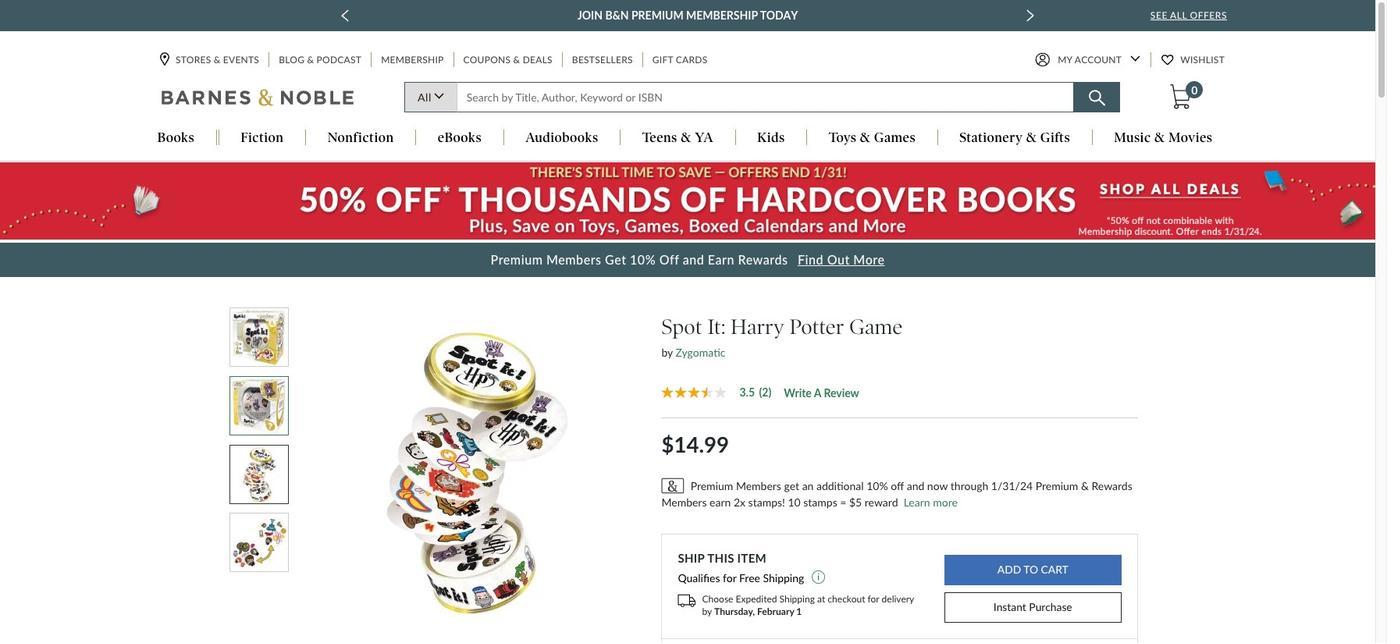 Task type: describe. For each thing, give the bounding box(es) containing it.
fiction
[[241, 130, 284, 146]]

& for teens
[[681, 130, 692, 146]]

my account button
[[1035, 53, 1141, 68]]

b&n
[[605, 9, 629, 22]]

learn more link
[[904, 494, 958, 511]]

toys & games button
[[808, 130, 937, 147]]

more
[[933, 496, 958, 509]]

stores & events
[[176, 54, 259, 66]]

members for get
[[736, 479, 781, 492]]

ya
[[695, 130, 714, 146]]

coupons & deals link
[[462, 53, 554, 68]]

0 vertical spatial all
[[1170, 9, 1187, 21]]

off
[[891, 479, 904, 492]]

2x
[[734, 496, 746, 509]]

review
[[824, 387, 859, 400]]

& for toys
[[860, 130, 871, 146]]

audiobooks button
[[504, 130, 620, 147]]

delivery
[[882, 593, 914, 605]]

0 horizontal spatial rewards
[[738, 252, 788, 267]]

expedited
[[736, 593, 777, 605]]

for inside "ship this item qualifies for free shipping"
[[723, 572, 737, 585]]

$14.99
[[662, 432, 735, 457]]

potter
[[790, 314, 844, 339]]

out
[[827, 252, 850, 267]]

0 vertical spatial 10%
[[630, 252, 656, 267]]

instant purchase button
[[944, 593, 1122, 623]]

join b&n premium membership today link
[[578, 6, 798, 25]]

toys & games
[[829, 130, 916, 146]]

an
[[802, 479, 814, 492]]

off
[[659, 252, 679, 267]]

teens & ya button
[[621, 130, 735, 147]]

now
[[927, 479, 948, 492]]

books button
[[136, 130, 216, 147]]

stationery & gifts button
[[938, 130, 1092, 147]]

movies
[[1169, 130, 1213, 146]]

alternative view 4 of spot it: harry potter game image
[[228, 514, 290, 572]]

list box inside $14.99 main content
[[312, 307, 640, 636]]

10
[[788, 496, 801, 509]]

& for blog
[[307, 54, 314, 66]]

write a review
[[784, 387, 859, 400]]

get
[[784, 479, 800, 492]]

instant
[[994, 601, 1027, 614]]

alternative view 3 of spot it: harry potter game image
[[236, 445, 282, 503]]

gift cards link
[[651, 53, 709, 68]]

and inside premium members get an additional 10% off and now through 1/31/24 premium & rewards members earn 2x stamps! 10 stamps = $5 reward
[[907, 479, 925, 492]]

blog & podcast link
[[277, 53, 363, 68]]

blog
[[279, 54, 305, 66]]

free
[[739, 572, 760, 585]]

3.5
[[740, 386, 755, 399]]

shipping inside "ship this item qualifies for free shipping"
[[763, 572, 804, 585]]

0 button
[[1169, 81, 1203, 110]]

today
[[760, 9, 798, 22]]

spot it: harry potter game image
[[355, 322, 590, 621]]

stores
[[176, 54, 211, 66]]

coupons & deals
[[463, 54, 553, 66]]

write
[[784, 387, 812, 400]]

none submit inside $14.99 main content
[[944, 555, 1122, 585]]

premium members get 10% off and earn rewards find out more
[[491, 252, 885, 267]]

down arrow image
[[1131, 56, 1141, 62]]

audiobooks
[[526, 130, 598, 146]]

3.5 (2)
[[740, 386, 772, 399]]

choose expedited shipping at checkout for delivery by
[[702, 593, 914, 618]]

for inside choose expedited shipping at checkout for delivery by
[[868, 593, 880, 605]]

item
[[737, 551, 767, 566]]

shipping inside choose expedited shipping at checkout for delivery by
[[780, 593, 815, 605]]

kids
[[757, 130, 785, 146]]

all link
[[404, 82, 457, 113]]

instant purchase
[[994, 601, 1072, 614]]

toys
[[829, 130, 857, 146]]

wishlist link
[[1162, 53, 1227, 68]]

teens
[[642, 130, 677, 146]]

books
[[157, 130, 195, 146]]

& for coupons
[[513, 54, 520, 66]]

stamps!
[[748, 496, 785, 509]]

(2)
[[759, 386, 772, 399]]

see all offers link
[[1151, 9, 1227, 21]]

games
[[874, 130, 916, 146]]

bestsellers link
[[571, 53, 635, 68]]

rewards inside premium members get an additional 10% off and now through 1/31/24 premium & rewards members earn 2x stamps! 10 stamps = $5 reward
[[1092, 479, 1133, 492]]

10% inside premium members get an additional 10% off and now through 1/31/24 premium & rewards members earn 2x stamps! 10 stamps = $5 reward
[[867, 479, 888, 492]]

blog & podcast
[[279, 54, 362, 66]]

2 vertical spatial members
[[662, 496, 707, 509]]

by inside choose expedited shipping at checkout for delivery by
[[702, 606, 712, 618]]

$5
[[849, 496, 862, 509]]

=
[[840, 496, 847, 509]]

checkout
[[828, 593, 865, 605]]

logo image
[[162, 89, 355, 110]]

gift cards
[[653, 54, 708, 66]]

my account
[[1058, 54, 1122, 66]]



Task type: locate. For each thing, give the bounding box(es) containing it.
stationery & gifts
[[960, 130, 1070, 146]]

by
[[662, 346, 673, 359], [702, 606, 712, 618]]

join b&n premium membership today
[[578, 9, 798, 22]]

0 vertical spatial for
[[723, 572, 737, 585]]

premium
[[632, 9, 684, 22], [491, 252, 543, 267], [691, 479, 733, 492], [1036, 479, 1079, 492]]

& for stationery
[[1027, 130, 1037, 146]]

10% up reward
[[867, 479, 888, 492]]

spot it: harry potter game by zygomatic
[[662, 314, 903, 359]]

1 horizontal spatial and
[[907, 479, 925, 492]]

by down spot
[[662, 346, 673, 359]]

cart image
[[1171, 85, 1192, 110]]

account
[[1075, 54, 1122, 66]]

0 horizontal spatial members
[[547, 252, 602, 267]]

& right "1/31/24"
[[1081, 479, 1089, 492]]

members up stamps!
[[736, 479, 781, 492]]

None submit
[[944, 555, 1122, 585]]

previous slide / item image
[[341, 9, 349, 22]]

and up learn
[[907, 479, 925, 492]]

stationery
[[960, 130, 1023, 146]]

search image
[[1089, 90, 1105, 107]]

deals
[[523, 54, 553, 66]]

members for get
[[547, 252, 602, 267]]

1 horizontal spatial for
[[868, 593, 880, 605]]

game
[[849, 314, 903, 339]]

music & movies
[[1114, 130, 1213, 146]]

events
[[223, 54, 259, 66]]

podcast
[[317, 54, 362, 66]]

find
[[798, 252, 824, 267]]

alternative view 1 of spot it: harry potter game image
[[231, 308, 287, 366]]

earn
[[710, 496, 731, 509]]

& right 'music'
[[1155, 130, 1165, 146]]

reward
[[865, 496, 898, 509]]

1 vertical spatial and
[[907, 479, 925, 492]]

1 horizontal spatial by
[[702, 606, 712, 618]]

1 vertical spatial shipping
[[780, 593, 815, 605]]

1/31/24
[[991, 479, 1033, 492]]

2 horizontal spatial members
[[736, 479, 781, 492]]

& inside premium members get an additional 10% off and now through 1/31/24 premium & rewards members earn 2x stamps! 10 stamps = $5 reward
[[1081, 479, 1089, 492]]

my
[[1058, 54, 1073, 66]]

a
[[814, 387, 821, 400]]

list box
[[312, 307, 640, 636]]

for left delivery at the bottom right of the page
[[868, 593, 880, 605]]

& left gifts
[[1027, 130, 1037, 146]]

& left the deals
[[513, 54, 520, 66]]

offers
[[1190, 9, 1227, 21]]

1 horizontal spatial membership
[[686, 9, 758, 22]]

zygomatic
[[676, 346, 726, 359]]

by down the choose
[[702, 606, 712, 618]]

1 vertical spatial 10%
[[867, 479, 888, 492]]

see all offers
[[1151, 9, 1227, 21]]

harry
[[731, 314, 784, 339]]

1 horizontal spatial all
[[1170, 9, 1187, 21]]

all down "membership" link
[[418, 91, 432, 104]]

1 horizontal spatial rewards
[[1092, 479, 1133, 492]]

1 vertical spatial by
[[702, 606, 712, 618]]

ship this item qualifies for free shipping
[[678, 551, 807, 585]]

write a review button
[[784, 387, 859, 400]]

& right toys
[[860, 130, 871, 146]]

0 horizontal spatial all
[[418, 91, 432, 104]]

wishlist
[[1181, 54, 1225, 66]]

0 vertical spatial membership
[[686, 9, 758, 22]]

music
[[1114, 130, 1151, 146]]

& left ya
[[681, 130, 692, 146]]

shipping up 1
[[780, 593, 815, 605]]

members left earn
[[662, 496, 707, 509]]

by inside spot it: harry potter game by zygomatic
[[662, 346, 673, 359]]

0 vertical spatial rewards
[[738, 252, 788, 267]]

shipping right free
[[763, 572, 804, 585]]

$14.99 main content
[[0, 162, 1376, 643]]

& for music
[[1155, 130, 1165, 146]]

None field
[[457, 82, 1074, 113]]

1
[[797, 606, 802, 618]]

all right see
[[1170, 9, 1187, 21]]

user image
[[1035, 53, 1050, 68]]

see
[[1151, 9, 1168, 21]]

ebooks
[[438, 130, 482, 146]]

ship
[[678, 551, 705, 566]]

fiction button
[[219, 130, 305, 147]]

Search by Title, Author, Keyword or ISBN text field
[[457, 82, 1074, 113]]

alternative view 2 of spot it: harry potter game image
[[231, 377, 287, 435]]

this
[[708, 551, 734, 566]]

1 vertical spatial for
[[868, 593, 880, 605]]

for left free
[[723, 572, 737, 585]]

1 horizontal spatial 10%
[[867, 479, 888, 492]]

music & movies button
[[1093, 130, 1234, 147]]

members left get
[[547, 252, 602, 267]]

gifts
[[1041, 130, 1070, 146]]

1 vertical spatial members
[[736, 479, 781, 492]]

get
[[605, 252, 627, 267]]

10%
[[630, 252, 656, 267], [867, 479, 888, 492]]

it:
[[708, 314, 726, 339]]

all
[[1170, 9, 1187, 21], [418, 91, 432, 104]]

membership up cards
[[686, 9, 758, 22]]

learn
[[904, 496, 930, 509]]

earn
[[708, 252, 735, 267]]

membership
[[686, 9, 758, 22], [381, 54, 444, 66]]

& for stores
[[214, 54, 221, 66]]

1 vertical spatial rewards
[[1092, 479, 1133, 492]]

1 horizontal spatial members
[[662, 496, 707, 509]]

& inside button
[[681, 130, 692, 146]]

0 horizontal spatial 10%
[[630, 252, 656, 267]]

0 vertical spatial shipping
[[763, 572, 804, 585]]

gift
[[653, 54, 673, 66]]

coupons
[[463, 54, 511, 66]]

ebooks button
[[416, 130, 503, 147]]

qualifies
[[678, 572, 720, 585]]

thursday, february 1
[[714, 606, 802, 618]]

1 vertical spatial all
[[418, 91, 432, 104]]

purchase
[[1029, 601, 1072, 614]]

50% off thousans of hardcover books, plus, save on toys, games, boxed calendars and more image
[[0, 163, 1376, 239]]

0 vertical spatial and
[[683, 252, 704, 267]]

at
[[817, 593, 825, 605]]

teens & ya
[[642, 130, 714, 146]]

cards
[[676, 54, 708, 66]]

for
[[723, 572, 737, 585], [868, 593, 880, 605]]

more
[[854, 252, 885, 267]]

and
[[683, 252, 704, 267], [907, 479, 925, 492]]

10% left off on the left of page
[[630, 252, 656, 267]]

and right off on the left of page
[[683, 252, 704, 267]]

0 vertical spatial members
[[547, 252, 602, 267]]

thursday,
[[714, 606, 755, 618]]

0 horizontal spatial for
[[723, 572, 737, 585]]

membership link
[[380, 53, 446, 68]]

nonfiction
[[327, 130, 394, 146]]

zygomatic link
[[676, 346, 726, 359]]

stamps
[[804, 496, 838, 509]]

0 vertical spatial by
[[662, 346, 673, 359]]

stores & events link
[[160, 53, 261, 68]]

1 vertical spatial membership
[[381, 54, 444, 66]]

& right stores
[[214, 54, 221, 66]]

bestsellers
[[572, 54, 633, 66]]

membership up all link
[[381, 54, 444, 66]]

& right blog
[[307, 54, 314, 66]]

0 horizontal spatial membership
[[381, 54, 444, 66]]

0 horizontal spatial by
[[662, 346, 673, 359]]

spot
[[662, 314, 702, 339]]

0 horizontal spatial and
[[683, 252, 704, 267]]

next slide / item image
[[1026, 9, 1034, 22]]

through
[[951, 479, 989, 492]]



Task type: vqa. For each thing, say whether or not it's contained in the screenshot.
SHOP THE HOLIDAY GIFT GUIDE link
no



